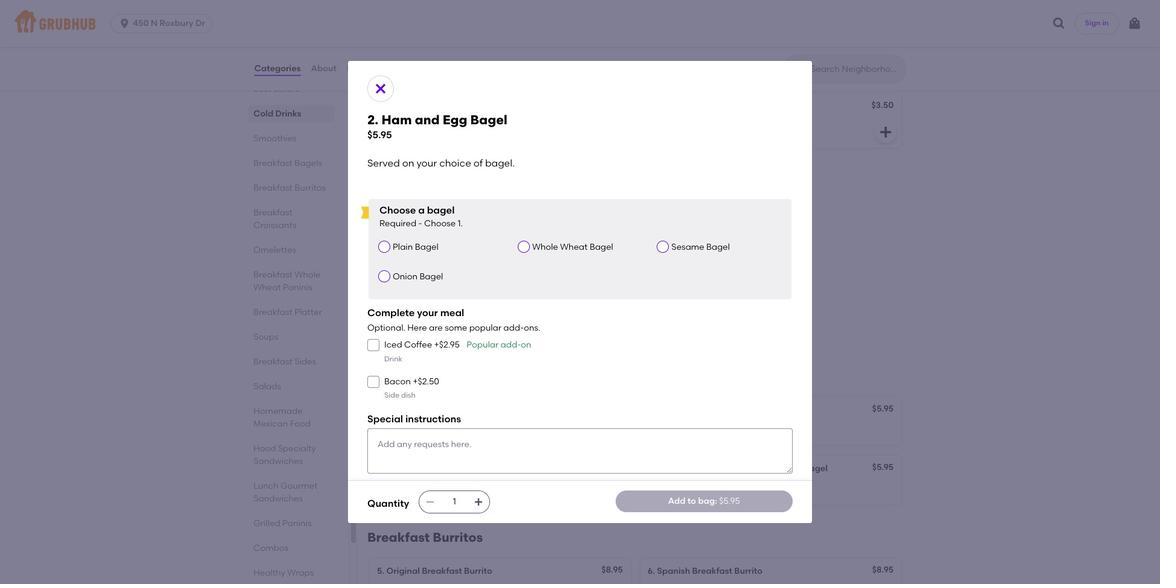 Task type: locate. For each thing, give the bounding box(es) containing it.
add- right popular
[[501, 340, 521, 351]]

svg image
[[1052, 16, 1066, 31], [118, 18, 131, 30], [608, 60, 622, 75], [879, 125, 893, 139], [608, 190, 622, 204], [370, 342, 377, 349], [370, 379, 377, 386], [474, 498, 483, 507]]

of
[[473, 157, 483, 169], [469, 422, 477, 433], [740, 422, 748, 433], [469, 481, 477, 492], [740, 481, 748, 492]]

$5.95
[[367, 129, 392, 141], [872, 404, 894, 414], [872, 463, 894, 473], [719, 496, 740, 507]]

your inside button
[[420, 422, 438, 433]]

your up 3. egg and cheese bagel
[[420, 422, 438, 433]]

1 horizontal spatial breakfast bagels
[[367, 369, 476, 384]]

wheat inside breakfast whole wheat paninis
[[254, 283, 281, 293]]

burritos up breakfast croissants at the top left
[[295, 183, 326, 193]]

svg image
[[1127, 16, 1142, 31], [879, 60, 893, 75], [373, 82, 388, 96], [425, 498, 435, 507]]

Special instructions text field
[[367, 429, 793, 474]]

a
[[418, 205, 425, 216]]

and inside 2. ham and egg bagel $5.95
[[415, 112, 440, 128]]

best sellers
[[254, 84, 300, 94]]

served down turkey,
[[648, 481, 676, 492]]

burrito for 5. original breakfast burrito
[[464, 567, 492, 577]]

whole
[[532, 242, 558, 253], [295, 270, 321, 280]]

$2.50 left 'snapple'
[[601, 36, 623, 46]]

svg image inside 450 n roxbury dr 'button'
[[118, 18, 131, 30]]

+ down the are
[[434, 340, 439, 351]]

categories
[[254, 63, 301, 74]]

1 $8.95 from the left
[[601, 566, 623, 576]]

0 vertical spatial burritos
[[295, 183, 326, 193]]

your up the are
[[417, 307, 438, 319]]

special
[[367, 414, 403, 425]]

egg right ham
[[443, 112, 467, 128]]

bagel.
[[485, 157, 515, 169], [479, 422, 505, 433], [750, 422, 776, 433], [479, 481, 505, 492], [750, 481, 776, 492]]

egg right 3.
[[386, 464, 403, 475]]

1 horizontal spatial bagels
[[433, 369, 476, 384]]

3. egg and cheese bagel
[[377, 464, 480, 475]]

whole inside breakfast whole wheat paninis
[[295, 270, 321, 280]]

0 horizontal spatial choose
[[379, 205, 416, 216]]

and for egg
[[415, 112, 440, 128]]

smoothie button
[[370, 266, 631, 344]]

0 vertical spatial egg
[[443, 112, 467, 128]]

soups
[[254, 332, 279, 343]]

0 horizontal spatial wheat
[[254, 283, 281, 293]]

svg image inside main navigation navigation
[[1127, 16, 1142, 31]]

0 horizontal spatial breakfast bagels
[[254, 158, 322, 169]]

svg image right in on the top of the page
[[1127, 16, 1142, 31]]

0 horizontal spatial burritos
[[295, 183, 326, 193]]

0 horizontal spatial burrito
[[464, 567, 492, 577]]

sandwiches inside hood specialty sandwiches
[[254, 457, 303, 467]]

turkey,
[[657, 464, 686, 475]]

bagels
[[295, 158, 322, 169], [433, 369, 476, 384]]

bagel
[[470, 112, 507, 128], [415, 242, 438, 253], [590, 242, 613, 253], [706, 242, 730, 253], [420, 272, 443, 282], [456, 464, 480, 475], [804, 464, 828, 475]]

coffee
[[404, 340, 432, 351]]

choose down bagel on the left top of the page
[[424, 219, 456, 229]]

0 vertical spatial whole
[[532, 242, 558, 253]]

smoothies down required
[[367, 237, 434, 252]]

1 horizontal spatial choose
[[424, 219, 456, 229]]

pellegrino
[[377, 101, 419, 112]]

breakfast down cold drinks
[[254, 158, 293, 169]]

and left cream
[[721, 464, 738, 475]]

mexican
[[254, 419, 288, 430]]

wheat
[[560, 242, 588, 253], [254, 283, 281, 293]]

and right 3.
[[405, 464, 421, 475]]

1 horizontal spatial smoothies
[[367, 237, 434, 252]]

paninis inside breakfast whole wheat paninis
[[283, 283, 313, 293]]

jarritos button
[[370, 158, 631, 213]]

add- up popular add-on
[[504, 323, 524, 334]]

1 vertical spatial smoothies
[[367, 237, 434, 252]]

wraps
[[288, 569, 314, 579]]

of right instructions
[[469, 422, 477, 433]]

Input item quantity number field
[[441, 492, 468, 514]]

roxbury
[[159, 18, 193, 28]]

reviews
[[347, 63, 381, 74]]

svg image left "input item quantity" number field
[[425, 498, 435, 507]]

4.
[[648, 464, 655, 475]]

1 vertical spatial breakfast bagels
[[367, 369, 476, 384]]

2.
[[367, 112, 378, 128]]

served up turkey,
[[648, 422, 676, 433]]

choice up 4. turkey, tomato and cream cheese bagel
[[710, 422, 738, 433]]

0 vertical spatial paninis
[[283, 283, 313, 293]]

side
[[384, 392, 399, 400]]

spanish
[[657, 567, 690, 577]]

of down pellegrino 'button'
[[473, 157, 483, 169]]

categories button
[[254, 47, 301, 91]]

wheat up smoothie image
[[560, 242, 588, 253]]

breakfast down drink
[[367, 369, 430, 384]]

0 horizontal spatial bagels
[[295, 158, 322, 169]]

and right ham
[[415, 112, 440, 128]]

onion
[[393, 272, 418, 282]]

+ inside "bacon + $2.50 side dish"
[[413, 377, 418, 387]]

$3.50
[[871, 100, 894, 110]]

1 sandwiches from the top
[[254, 457, 303, 467]]

0 vertical spatial smoothies
[[254, 134, 297, 144]]

0 vertical spatial breakfast bagels
[[254, 158, 322, 169]]

dr
[[195, 18, 205, 28]]

1 horizontal spatial breakfast burritos
[[367, 530, 483, 546]]

1 horizontal spatial burrito
[[734, 567, 762, 577]]

dish
[[401, 392, 416, 400]]

paninis right grilled
[[283, 519, 312, 529]]

sign
[[1085, 19, 1101, 27]]

wheat up breakfast platter
[[254, 283, 281, 293]]

add-
[[504, 323, 524, 334], [501, 340, 521, 351]]

breakfast burritos up the 5. original breakfast burrito
[[367, 530, 483, 546]]

breakfast bagels down drinks
[[254, 158, 322, 169]]

served on your choice of bagel. up "input item quantity" number field
[[377, 481, 505, 492]]

2 burrito from the left
[[734, 567, 762, 577]]

sandwiches down hood
[[254, 457, 303, 467]]

some
[[445, 323, 467, 334]]

cold drinks
[[254, 109, 302, 119]]

served
[[367, 157, 400, 169], [377, 422, 405, 433], [648, 422, 676, 433], [377, 481, 405, 492], [648, 481, 676, 492]]

0 horizontal spatial whole
[[295, 270, 321, 280]]

breakfast up croissants
[[254, 208, 293, 218]]

sandwiches inside lunch gourmet sandwiches
[[254, 494, 303, 505]]

0 horizontal spatial $2.50
[[418, 377, 439, 387]]

on down ons.
[[521, 340, 531, 351]]

0 vertical spatial wheat
[[560, 242, 588, 253]]

healthy wraps
[[254, 569, 314, 579]]

1 horizontal spatial burritos
[[433, 530, 483, 546]]

+ up dish
[[413, 377, 418, 387]]

1 vertical spatial paninis
[[283, 519, 312, 529]]

on down 3. egg and cheese bagel
[[407, 481, 418, 492]]

on up the add
[[678, 481, 688, 492]]

0 horizontal spatial $8.95
[[601, 566, 623, 576]]

1 vertical spatial whole
[[295, 270, 321, 280]]

choice
[[439, 157, 471, 169], [440, 422, 467, 433], [710, 422, 738, 433], [440, 481, 467, 492], [710, 481, 738, 492]]

sandwiches down lunch
[[254, 494, 303, 505]]

breakfast bagels
[[254, 158, 322, 169], [367, 369, 476, 384]]

0 horizontal spatial smoothies
[[254, 134, 297, 144]]

0 horizontal spatial egg
[[386, 464, 403, 475]]

1 horizontal spatial $8.95
[[872, 566, 894, 576]]

bagels down '$2.95'
[[433, 369, 476, 384]]

breakfast burritos up breakfast croissants at the top left
[[254, 183, 326, 193]]

svg image up pellegrino
[[373, 82, 388, 96]]

breakfast right original at the left bottom of the page
[[422, 567, 462, 577]]

1 vertical spatial wheat
[[254, 283, 281, 293]]

add- inside complete your meal optional. here are some popular add-ons.
[[504, 323, 524, 334]]

required
[[379, 219, 416, 229]]

breakfast croissants
[[254, 208, 297, 231]]

paninis up breakfast platter
[[283, 283, 313, 293]]

breakfast up breakfast croissants at the top left
[[254, 183, 293, 193]]

breakfast inside breakfast whole wheat paninis
[[254, 270, 293, 280]]

3.
[[377, 464, 384, 475]]

0 horizontal spatial +
[[413, 377, 418, 387]]

sign in
[[1085, 19, 1109, 27]]

0 vertical spatial add-
[[504, 323, 524, 334]]

choice up 3. egg and cheese bagel
[[440, 422, 467, 433]]

1 horizontal spatial whole
[[532, 242, 558, 253]]

croissants
[[254, 221, 297, 231]]

breakfast burritos
[[254, 183, 326, 193], [367, 530, 483, 546]]

your
[[417, 157, 437, 169], [417, 307, 438, 319], [420, 422, 438, 433], [690, 422, 708, 433], [420, 481, 438, 492], [690, 481, 708, 492]]

1 horizontal spatial wheat
[[560, 242, 588, 253]]

1 horizontal spatial cheese
[[770, 464, 802, 475]]

1 horizontal spatial egg
[[443, 112, 467, 128]]

iced coffee + $2.95
[[384, 340, 460, 351]]

2 sandwiches from the top
[[254, 494, 303, 505]]

your up tomato on the bottom
[[690, 422, 708, 433]]

1 vertical spatial +
[[413, 377, 418, 387]]

choose up required
[[379, 205, 416, 216]]

bagels down drinks
[[295, 158, 322, 169]]

of inside served on your choice of bagel. button
[[469, 422, 477, 433]]

burritos
[[295, 183, 326, 193], [433, 530, 483, 546]]

lunch
[[254, 482, 279, 492]]

$2.50 right bacon
[[418, 377, 439, 387]]

1 vertical spatial sandwiches
[[254, 494, 303, 505]]

0 vertical spatial choose
[[379, 205, 416, 216]]

$5.95 inside 2. ham and egg bagel $5.95
[[367, 129, 392, 141]]

smoothies down cold drinks
[[254, 134, 297, 144]]

$2.50
[[601, 36, 623, 46], [872, 36, 894, 46], [418, 377, 439, 387]]

sandwiches for hood
[[254, 457, 303, 467]]

burritos down "input item quantity" number field
[[433, 530, 483, 546]]

1 vertical spatial add-
[[501, 340, 521, 351]]

bagel. inside button
[[479, 422, 505, 433]]

served on your choice of bagel. up 3. egg and cheese bagel
[[377, 422, 505, 433]]

2 $8.95 from the left
[[872, 566, 894, 576]]

your inside complete your meal optional. here are some popular add-ons.
[[417, 307, 438, 319]]

choice down 4. turkey, tomato and cream cheese bagel
[[710, 481, 738, 492]]

0 vertical spatial sandwiches
[[254, 457, 303, 467]]

your up add to bag: $5.95
[[690, 481, 708, 492]]

cheese
[[423, 464, 454, 475], [770, 464, 802, 475]]

sellers
[[273, 84, 300, 94]]

cheese right cream
[[770, 464, 802, 475]]

4. turkey, tomato and cream cheese bagel
[[648, 464, 828, 475]]

served on your choice of bagel. button
[[370, 397, 631, 446]]

served down side
[[377, 422, 405, 433]]

0 vertical spatial breakfast burritos
[[254, 183, 326, 193]]

and
[[415, 112, 440, 128], [405, 464, 421, 475], [721, 464, 738, 475]]

breakfast bagels up dish
[[367, 369, 476, 384]]

cheese up "input item quantity" number field
[[423, 464, 454, 475]]

6.
[[648, 567, 655, 577]]

on right special
[[407, 422, 418, 433]]

and for cheese
[[405, 464, 421, 475]]

0 horizontal spatial cheese
[[423, 464, 454, 475]]

homemade
[[254, 407, 303, 417]]

breakfast up salads
[[254, 357, 293, 367]]

1 vertical spatial choose
[[424, 219, 456, 229]]

1 burrito from the left
[[464, 567, 492, 577]]

1 horizontal spatial +
[[434, 340, 439, 351]]

served on your choice of bagel.
[[367, 157, 515, 169], [377, 422, 505, 433], [648, 422, 776, 433], [377, 481, 505, 492], [648, 481, 776, 492]]

egg inside 2. ham and egg bagel $5.95
[[443, 112, 467, 128]]

$2.50 up search neighborhood cafe search box
[[872, 36, 894, 46]]

breakfast down omelettes at the left of the page
[[254, 270, 293, 280]]

of down 4. turkey, tomato and cream cheese bagel
[[740, 481, 748, 492]]



Task type: describe. For each thing, give the bounding box(es) containing it.
specialty
[[278, 444, 316, 454]]

reviews button
[[346, 47, 381, 91]]

of up 4. turkey, tomato and cream cheese bagel
[[740, 422, 748, 433]]

quantity
[[367, 499, 409, 510]]

meal
[[440, 307, 464, 319]]

served on your choice of bagel. up tomato on the bottom
[[648, 422, 776, 433]]

on inside button
[[407, 422, 418, 433]]

jarritos
[[377, 166, 409, 176]]

choice inside button
[[440, 422, 467, 433]]

sign in button
[[1075, 13, 1119, 34]]

2 cheese from the left
[[770, 464, 802, 475]]

sesame
[[671, 242, 704, 253]]

combos
[[254, 544, 289, 554]]

cold
[[254, 109, 274, 119]]

smoothie image
[[540, 266, 631, 344]]

breakfast right spanish
[[692, 567, 732, 577]]

about
[[311, 63, 337, 74]]

best
[[254, 84, 271, 94]]

popular
[[467, 340, 499, 351]]

instructions
[[405, 414, 461, 425]]

choice up "input item quantity" number field
[[440, 481, 467, 492]]

bag:
[[698, 496, 717, 507]]

-
[[418, 219, 422, 229]]

choose a bagel required - choose 1.
[[379, 205, 463, 229]]

$3.50 button
[[640, 94, 901, 148]]

ons.
[[524, 323, 540, 334]]

0 horizontal spatial breakfast burritos
[[254, 183, 326, 193]]

salads
[[254, 382, 282, 392]]

2 horizontal spatial $2.50
[[872, 36, 894, 46]]

1 vertical spatial egg
[[386, 464, 403, 475]]

plain bagel
[[393, 242, 438, 253]]

on down ham
[[402, 157, 414, 169]]

iced
[[384, 340, 402, 351]]

served on your choice of bagel. inside button
[[377, 422, 505, 433]]

choice down 2. ham and egg bagel $5.95 at the left
[[439, 157, 471, 169]]

$8.95 for 5. original breakfast burrito
[[601, 566, 623, 576]]

breakfast up original at the left bottom of the page
[[367, 530, 430, 546]]

breakfast whole wheat paninis
[[254, 270, 321, 293]]

sides
[[295, 357, 317, 367]]

$2.50 inside "bacon + $2.50 side dish"
[[418, 377, 439, 387]]

hood specialty sandwiches
[[254, 444, 316, 467]]

n
[[151, 18, 157, 28]]

served on your choice of bagel. down 2. ham and egg bagel $5.95 at the left
[[367, 157, 515, 169]]

bagel inside 2. ham and egg bagel $5.95
[[470, 112, 507, 128]]

to
[[688, 496, 696, 507]]

of down 3. egg and cheese bagel
[[469, 481, 477, 492]]

5. original breakfast burrito
[[377, 567, 492, 577]]

about button
[[310, 47, 337, 91]]

here
[[407, 323, 427, 334]]

sesame bagel
[[671, 242, 730, 253]]

complete your meal optional. here are some popular add-ons.
[[367, 307, 540, 334]]

$8.95 for 6. spanish breakfast burrito
[[872, 566, 894, 576]]

1 vertical spatial breakfast burritos
[[367, 530, 483, 546]]

hood
[[254, 444, 276, 454]]

served up quantity at the left bottom of page
[[377, 481, 405, 492]]

omelettes
[[254, 245, 297, 256]]

0 vertical spatial bagels
[[295, 158, 322, 169]]

1 vertical spatial burritos
[[433, 530, 483, 546]]

bagel
[[427, 205, 455, 216]]

plain
[[393, 242, 413, 253]]

smoothie
[[377, 274, 416, 284]]

add
[[668, 496, 685, 507]]

gourmet
[[281, 482, 318, 492]]

homemade mexican food
[[254, 407, 311, 430]]

original
[[386, 567, 420, 577]]

drinks
[[276, 109, 302, 119]]

Search Neighborhood Cafe search field
[[810, 63, 902, 75]]

breakfast sides
[[254, 357, 317, 367]]

grilled paninis
[[254, 519, 312, 529]]

drink
[[384, 355, 402, 364]]

food
[[290, 419, 311, 430]]

onion bagel
[[393, 272, 443, 282]]

1 cheese from the left
[[423, 464, 454, 475]]

bacon
[[384, 377, 411, 387]]

pellegrino button
[[370, 94, 631, 148]]

on up turkey,
[[678, 422, 688, 433]]

1 horizontal spatial $2.50
[[601, 36, 623, 46]]

0 vertical spatial +
[[434, 340, 439, 351]]

healthy
[[254, 569, 286, 579]]

breakfast platter
[[254, 308, 322, 318]]

are
[[429, 323, 443, 334]]

platter
[[295, 308, 322, 318]]

450 n roxbury dr
[[133, 18, 205, 28]]

served on your choice of bagel. up bag:
[[648, 481, 776, 492]]

6. spanish breakfast burrito
[[648, 567, 762, 577]]

sandwiches for lunch
[[254, 494, 303, 505]]

special instructions
[[367, 414, 461, 425]]

2. ham and egg bagel $5.95
[[367, 112, 507, 141]]

add to bag: $5.95
[[668, 496, 740, 507]]

optional.
[[367, 323, 405, 334]]

cream
[[740, 464, 768, 475]]

1 vertical spatial bagels
[[433, 369, 476, 384]]

snapple
[[648, 37, 682, 47]]

1.
[[458, 219, 463, 229]]

search icon image
[[792, 62, 806, 76]]

your down 3. egg and cheese bagel
[[420, 481, 438, 492]]

breakfast up soups
[[254, 308, 293, 318]]

bacon + $2.50 side dish
[[384, 377, 439, 400]]

5.
[[377, 567, 384, 577]]

popular
[[469, 323, 501, 334]]

grilled
[[254, 519, 281, 529]]

ham
[[382, 112, 412, 128]]

tomato
[[688, 464, 719, 475]]

breakfast inside breakfast croissants
[[254, 208, 293, 218]]

served inside button
[[377, 422, 405, 433]]

$2.95
[[439, 340, 460, 351]]

in
[[1102, 19, 1109, 27]]

burrito for 6. spanish breakfast burrito
[[734, 567, 762, 577]]

served down 2.
[[367, 157, 400, 169]]

lunch gourmet sandwiches
[[254, 482, 318, 505]]

popular add-on
[[467, 340, 531, 351]]

your right jarritos
[[417, 157, 437, 169]]

whole wheat bagel
[[532, 242, 613, 253]]

main navigation navigation
[[0, 0, 1160, 47]]

svg image up $3.50
[[879, 60, 893, 75]]



Task type: vqa. For each thing, say whether or not it's contained in the screenshot.
the topmost Choose
yes



